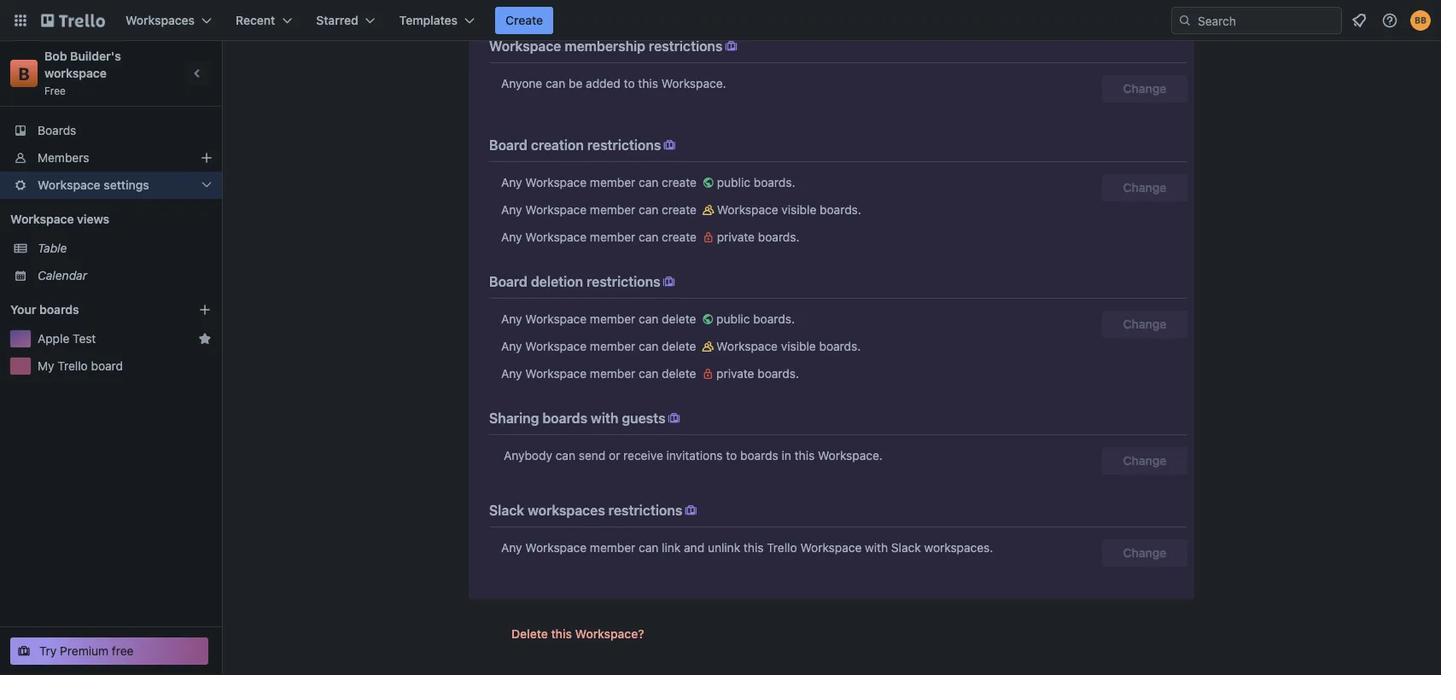 Task type: describe. For each thing, give the bounding box(es) containing it.
boards
[[38, 123, 76, 138]]

board creation restrictions
[[489, 137, 661, 153]]

deletion
[[531, 274, 583, 290]]

1 member from the top
[[590, 176, 636, 190]]

in
[[782, 449, 792, 463]]

workspace membership restrictions
[[489, 38, 723, 54]]

add board image
[[198, 303, 212, 317]]

this right unlink
[[744, 541, 764, 555]]

public for board creation restrictions
[[717, 176, 751, 190]]

open information menu image
[[1382, 12, 1399, 29]]

workspaces
[[126, 13, 195, 27]]

change inside button
[[1124, 82, 1167, 96]]

creation
[[531, 137, 584, 153]]

any workspace member can create for public boards.
[[501, 176, 700, 190]]

and
[[684, 541, 705, 555]]

create for public boards.
[[662, 176, 697, 190]]

create button
[[495, 7, 554, 34]]

visible for board creation restrictions
[[782, 203, 817, 217]]

2 member from the top
[[590, 203, 636, 217]]

your
[[10, 303, 36, 317]]

free
[[112, 644, 134, 659]]

3 any from the top
[[501, 230, 522, 244]]

workspace inside workspace settings dropdown button
[[38, 178, 100, 192]]

board
[[91, 359, 123, 373]]

board for board creation restrictions
[[489, 137, 528, 153]]

create for workspace visible boards.
[[662, 203, 697, 217]]

delete for private boards.
[[662, 367, 696, 381]]

7 member from the top
[[590, 541, 636, 555]]

change button
[[1103, 75, 1188, 102]]

templates
[[399, 13, 458, 27]]

public boards. for board deletion restrictions
[[717, 312, 795, 326]]

change for slack workspaces restrictions
[[1124, 546, 1167, 560]]

delete for workspace visible boards.
[[662, 340, 696, 354]]

table
[[38, 241, 67, 255]]

workspace settings
[[38, 178, 149, 192]]

my trello board
[[38, 359, 123, 373]]

workspaces
[[528, 503, 605, 519]]

restrictions for board deletion restrictions
[[587, 274, 661, 290]]

5 any from the top
[[501, 340, 522, 354]]

guests
[[622, 410, 666, 427]]

calendar link
[[38, 267, 212, 284]]

b
[[18, 63, 30, 83]]

bob builder's workspace link
[[44, 49, 124, 80]]

settings
[[104, 178, 149, 192]]

receive
[[624, 449, 664, 463]]

any workspace member can delete for public boards.
[[501, 312, 700, 326]]

templates button
[[389, 7, 485, 34]]

restrictions for workspace membership restrictions
[[649, 38, 723, 54]]

builder's
[[70, 49, 121, 63]]

apple test
[[38, 332, 96, 346]]

Search field
[[1192, 8, 1342, 33]]

1 horizontal spatial to
[[726, 449, 737, 463]]

public for board deletion restrictions
[[717, 312, 750, 326]]

recent button
[[226, 7, 303, 34]]

my
[[38, 359, 54, 373]]

sm image for workspace membership restrictions
[[723, 38, 740, 55]]

any workspace member can create for private boards.
[[501, 230, 700, 244]]

send
[[579, 449, 606, 463]]

starred icon image
[[198, 332, 212, 346]]

private boards. for board creation restrictions
[[717, 230, 800, 244]]

delete
[[512, 627, 548, 641]]

sm image for sharing boards with guests
[[666, 410, 683, 427]]

0 notifications image
[[1350, 10, 1370, 31]]

private for board deletion restrictions
[[717, 367, 755, 381]]

board deletion restrictions
[[489, 274, 661, 290]]

primary element
[[0, 0, 1442, 41]]

apple
[[38, 332, 69, 346]]

change link for board creation restrictions
[[1103, 174, 1188, 202]]

table link
[[38, 240, 212, 257]]

delete this workspace?
[[512, 627, 644, 641]]

added
[[586, 76, 621, 91]]

bob builder (bobbuilder40) image
[[1411, 10, 1432, 31]]

sm image for board deletion restrictions
[[661, 273, 678, 290]]

any workspace member can create for workspace visible boards.
[[501, 203, 700, 217]]

calendar
[[38, 269, 87, 283]]

0 vertical spatial slack
[[489, 503, 525, 519]]

unlink
[[708, 541, 741, 555]]

anybody can send or receive invitations to boards in this workspace.
[[504, 449, 883, 463]]

1 horizontal spatial with
[[865, 541, 888, 555]]

0 vertical spatial workspace.
[[662, 76, 727, 91]]

7 any from the top
[[501, 541, 522, 555]]

members link
[[0, 144, 222, 172]]

change link for slack workspaces restrictions
[[1103, 540, 1188, 567]]

b link
[[10, 60, 38, 87]]

try premium free
[[39, 644, 134, 659]]

sharing
[[489, 410, 539, 427]]

change for board creation restrictions
[[1124, 181, 1167, 195]]



Task type: vqa. For each thing, say whether or not it's contained in the screenshot.
the create associated with public boards.
yes



Task type: locate. For each thing, give the bounding box(es) containing it.
recent
[[236, 13, 275, 27]]

1 any workspace member can delete from the top
[[501, 312, 700, 326]]

1 vertical spatial create
[[662, 203, 697, 217]]

0 vertical spatial private boards.
[[717, 230, 800, 244]]

1 vertical spatial workspace visible boards.
[[717, 340, 861, 354]]

boards for sharing
[[543, 410, 588, 427]]

link
[[662, 541, 681, 555]]

boards left in
[[741, 449, 779, 463]]

slack left workspaces.
[[892, 541, 921, 555]]

1 vertical spatial delete
[[662, 340, 696, 354]]

your boards
[[10, 303, 79, 317]]

1 vertical spatial workspace.
[[818, 449, 883, 463]]

1 vertical spatial board
[[489, 274, 528, 290]]

1 delete from the top
[[662, 312, 696, 326]]

5 member from the top
[[590, 340, 636, 354]]

1 vertical spatial slack
[[892, 541, 921, 555]]

with left workspaces.
[[865, 541, 888, 555]]

workspaces.
[[925, 541, 994, 555]]

views
[[77, 212, 109, 226]]

visible for board deletion restrictions
[[781, 340, 816, 354]]

6 member from the top
[[590, 367, 636, 381]]

1 vertical spatial to
[[726, 449, 737, 463]]

workspace?
[[575, 627, 644, 641]]

1 change from the top
[[1124, 82, 1167, 96]]

change link for sharing boards with guests
[[1103, 448, 1188, 475]]

0 vertical spatial any workspace member can delete
[[501, 312, 700, 326]]

restrictions right deletion
[[587, 274, 661, 290]]

0 horizontal spatial boards
[[39, 303, 79, 317]]

workspace visible boards. for board deletion restrictions
[[717, 340, 861, 354]]

1 any workspace member can create from the top
[[501, 176, 700, 190]]

0 vertical spatial board
[[489, 137, 528, 153]]

boards for your
[[39, 303, 79, 317]]

restrictions down anyone can be added to this workspace.
[[588, 137, 661, 153]]

restrictions up link
[[609, 503, 683, 519]]

3 delete from the top
[[662, 367, 696, 381]]

1 horizontal spatial boards
[[543, 410, 588, 427]]

to
[[624, 76, 635, 91], [726, 449, 737, 463]]

search image
[[1179, 14, 1192, 27]]

this right 'delete'
[[551, 627, 572, 641]]

sm image
[[661, 137, 679, 154], [700, 174, 717, 191], [700, 202, 717, 219], [700, 338, 717, 355], [700, 366, 717, 383]]

0 horizontal spatial to
[[624, 76, 635, 91]]

delete this workspace? button
[[501, 621, 655, 648]]

2 vertical spatial create
[[662, 230, 697, 244]]

board left creation
[[489, 137, 528, 153]]

any workspace member can create
[[501, 176, 700, 190], [501, 203, 700, 217], [501, 230, 700, 244]]

apple test link
[[38, 331, 191, 348]]

1 vertical spatial visible
[[781, 340, 816, 354]]

slack workspaces restrictions
[[489, 503, 683, 519]]

your boards with 2 items element
[[10, 300, 173, 320]]

1 create from the top
[[662, 176, 697, 190]]

1 vertical spatial boards
[[543, 410, 588, 427]]

boards up send on the bottom of the page
[[543, 410, 588, 427]]

slack down anybody
[[489, 503, 525, 519]]

to right 'added'
[[624, 76, 635, 91]]

any workspace member can delete for private boards.
[[501, 367, 700, 381]]

1 vertical spatial trello
[[767, 541, 797, 555]]

workspace visible boards. for board creation restrictions
[[717, 203, 862, 217]]

workspaces button
[[115, 7, 222, 34]]

any workspace member can delete
[[501, 312, 700, 326], [501, 340, 700, 354], [501, 367, 700, 381]]

1 change link from the top
[[1103, 174, 1188, 202]]

change for board deletion restrictions
[[1124, 317, 1167, 331]]

restrictions right membership
[[649, 38, 723, 54]]

board for board deletion restrictions
[[489, 274, 528, 290]]

0 vertical spatial visible
[[782, 203, 817, 217]]

2 change from the top
[[1124, 181, 1167, 195]]

delete for public boards.
[[662, 312, 696, 326]]

workspace. down primary 'element'
[[662, 76, 727, 91]]

private for board creation restrictions
[[717, 230, 755, 244]]

can
[[546, 76, 566, 91], [639, 176, 659, 190], [639, 203, 659, 217], [639, 230, 659, 244], [639, 312, 659, 326], [639, 340, 659, 354], [639, 367, 659, 381], [556, 449, 576, 463], [639, 541, 659, 555]]

board left deletion
[[489, 274, 528, 290]]

starred
[[316, 13, 358, 27]]

try
[[39, 644, 57, 659]]

anyone
[[501, 76, 543, 91]]

0 vertical spatial public
[[717, 176, 751, 190]]

workspace visible boards.
[[717, 203, 862, 217], [717, 340, 861, 354]]

1 horizontal spatial trello
[[767, 541, 797, 555]]

or
[[609, 449, 620, 463]]

3 change from the top
[[1124, 317, 1167, 331]]

4 change link from the top
[[1103, 540, 1188, 567]]

change for sharing boards with guests
[[1124, 454, 1167, 468]]

trello
[[58, 359, 88, 373], [767, 541, 797, 555]]

change
[[1124, 82, 1167, 96], [1124, 181, 1167, 195], [1124, 317, 1167, 331], [1124, 454, 1167, 468], [1124, 546, 1167, 560]]

2 private from the top
[[717, 367, 755, 381]]

2 public boards. from the top
[[717, 312, 795, 326]]

6 any from the top
[[501, 367, 522, 381]]

2 any from the top
[[501, 203, 522, 217]]

restrictions for board creation restrictions
[[588, 137, 661, 153]]

workspace settings button
[[0, 172, 222, 199]]

2 private boards. from the top
[[717, 367, 800, 381]]

boards.
[[754, 176, 796, 190], [820, 203, 862, 217], [758, 230, 800, 244], [754, 312, 795, 326], [820, 340, 861, 354], [758, 367, 800, 381]]

2 vertical spatial any workspace member can delete
[[501, 367, 700, 381]]

1 vertical spatial private
[[717, 367, 755, 381]]

3 member from the top
[[590, 230, 636, 244]]

workspace navigation collapse icon image
[[186, 61, 210, 85]]

2 any workspace member can create from the top
[[501, 203, 700, 217]]

workspace.
[[662, 76, 727, 91], [818, 449, 883, 463]]

switch to… image
[[12, 12, 29, 29]]

0 horizontal spatial trello
[[58, 359, 88, 373]]

premium
[[60, 644, 109, 659]]

1 vertical spatial any workspace member can create
[[501, 203, 700, 217]]

0 horizontal spatial slack
[[489, 503, 525, 519]]

2 workspace visible boards. from the top
[[717, 340, 861, 354]]

be
[[569, 76, 583, 91]]

0 horizontal spatial with
[[591, 410, 619, 427]]

2 any workspace member can delete from the top
[[501, 340, 700, 354]]

invitations
[[667, 449, 723, 463]]

3 any workspace member can create from the top
[[501, 230, 700, 244]]

0 vertical spatial delete
[[662, 312, 696, 326]]

2 vertical spatial boards
[[741, 449, 779, 463]]

1 private from the top
[[717, 230, 755, 244]]

create for private boards.
[[662, 230, 697, 244]]

member
[[590, 176, 636, 190], [590, 203, 636, 217], [590, 230, 636, 244], [590, 312, 636, 326], [590, 340, 636, 354], [590, 367, 636, 381], [590, 541, 636, 555]]

0 vertical spatial any workspace member can create
[[501, 176, 700, 190]]

workspace views
[[10, 212, 109, 226]]

starred button
[[306, 7, 386, 34]]

back to home image
[[41, 7, 105, 34]]

0 vertical spatial trello
[[58, 359, 88, 373]]

restrictions for slack workspaces restrictions
[[609, 503, 683, 519]]

1 any from the top
[[501, 176, 522, 190]]

private boards.
[[717, 230, 800, 244], [717, 367, 800, 381]]

1 vertical spatial private boards.
[[717, 367, 800, 381]]

2 create from the top
[[662, 203, 697, 217]]

with up or
[[591, 410, 619, 427]]

with
[[591, 410, 619, 427], [865, 541, 888, 555]]

this
[[638, 76, 659, 91], [795, 449, 815, 463], [744, 541, 764, 555], [551, 627, 572, 641]]

change link
[[1103, 174, 1188, 202], [1103, 311, 1188, 338], [1103, 448, 1188, 475], [1103, 540, 1188, 567]]

private
[[717, 230, 755, 244], [717, 367, 755, 381]]

try premium free button
[[10, 638, 208, 665]]

workspace. right in
[[818, 449, 883, 463]]

0 vertical spatial boards
[[39, 303, 79, 317]]

4 change from the top
[[1124, 454, 1167, 468]]

my trello board link
[[38, 358, 212, 375]]

1 vertical spatial public
[[717, 312, 750, 326]]

boards link
[[0, 117, 222, 144]]

any workspace member can link and unlink this trello workspace with slack workspaces.
[[501, 541, 994, 555]]

1 vertical spatial public boards.
[[717, 312, 795, 326]]

0 vertical spatial to
[[624, 76, 635, 91]]

public
[[717, 176, 751, 190], [717, 312, 750, 326]]

to right invitations
[[726, 449, 737, 463]]

3 create from the top
[[662, 230, 697, 244]]

workspace
[[44, 66, 107, 80]]

public boards. for board creation restrictions
[[717, 176, 796, 190]]

board
[[489, 137, 528, 153], [489, 274, 528, 290]]

3 any workspace member can delete from the top
[[501, 367, 700, 381]]

2 horizontal spatial boards
[[741, 449, 779, 463]]

sm image
[[723, 38, 740, 55], [700, 229, 717, 246], [661, 273, 678, 290], [700, 311, 717, 328], [666, 410, 683, 427], [683, 502, 700, 519]]

1 vertical spatial any workspace member can delete
[[501, 340, 700, 354]]

1 private boards. from the top
[[717, 230, 800, 244]]

this right 'added'
[[638, 76, 659, 91]]

2 change link from the top
[[1103, 311, 1188, 338]]

2 vertical spatial delete
[[662, 367, 696, 381]]

members
[[38, 151, 89, 165]]

delete
[[662, 312, 696, 326], [662, 340, 696, 354], [662, 367, 696, 381]]

0 horizontal spatial workspace.
[[662, 76, 727, 91]]

1 workspace visible boards. from the top
[[717, 203, 862, 217]]

test
[[73, 332, 96, 346]]

anybody
[[504, 449, 553, 463]]

3 change link from the top
[[1103, 448, 1188, 475]]

0 vertical spatial create
[[662, 176, 697, 190]]

1 public boards. from the top
[[717, 176, 796, 190]]

trello right my
[[58, 359, 88, 373]]

sharing boards with guests
[[489, 410, 666, 427]]

slack
[[489, 503, 525, 519], [892, 541, 921, 555]]

anyone can be added to this workspace.
[[501, 76, 727, 91]]

boards
[[39, 303, 79, 317], [543, 410, 588, 427], [741, 449, 779, 463]]

0 vertical spatial workspace visible boards.
[[717, 203, 862, 217]]

4 any from the top
[[501, 312, 522, 326]]

free
[[44, 85, 66, 97]]

0 vertical spatial public boards.
[[717, 176, 796, 190]]

4 member from the top
[[590, 312, 636, 326]]

boards inside 'element'
[[39, 303, 79, 317]]

sm image for slack workspaces restrictions
[[683, 502, 700, 519]]

trello right unlink
[[767, 541, 797, 555]]

bob
[[44, 49, 67, 63]]

any
[[501, 176, 522, 190], [501, 203, 522, 217], [501, 230, 522, 244], [501, 312, 522, 326], [501, 340, 522, 354], [501, 367, 522, 381], [501, 541, 522, 555]]

2 delete from the top
[[662, 340, 696, 354]]

2 board from the top
[[489, 274, 528, 290]]

2 vertical spatial any workspace member can create
[[501, 230, 700, 244]]

1 vertical spatial with
[[865, 541, 888, 555]]

change link for board deletion restrictions
[[1103, 311, 1188, 338]]

create
[[506, 13, 543, 27]]

workspace
[[489, 38, 562, 54], [526, 176, 587, 190], [38, 178, 100, 192], [526, 203, 587, 217], [717, 203, 779, 217], [10, 212, 74, 226], [526, 230, 587, 244], [526, 312, 587, 326], [526, 340, 587, 354], [717, 340, 778, 354], [526, 367, 587, 381], [526, 541, 587, 555], [801, 541, 862, 555]]

any workspace member can delete for workspace visible boards.
[[501, 340, 700, 354]]

this inside button
[[551, 627, 572, 641]]

0 vertical spatial private
[[717, 230, 755, 244]]

1 horizontal spatial slack
[[892, 541, 921, 555]]

2 public from the top
[[717, 312, 750, 326]]

5 change from the top
[[1124, 546, 1167, 560]]

membership
[[565, 38, 646, 54]]

public boards.
[[717, 176, 796, 190], [717, 312, 795, 326]]

private boards. for board deletion restrictions
[[717, 367, 800, 381]]

1 horizontal spatial workspace.
[[818, 449, 883, 463]]

0 vertical spatial with
[[591, 410, 619, 427]]

restrictions
[[649, 38, 723, 54], [588, 137, 661, 153], [587, 274, 661, 290], [609, 503, 683, 519]]

bob builder's workspace free
[[44, 49, 124, 97]]

boards up apple at the left of page
[[39, 303, 79, 317]]

create
[[662, 176, 697, 190], [662, 203, 697, 217], [662, 230, 697, 244]]

this right in
[[795, 449, 815, 463]]

1 board from the top
[[489, 137, 528, 153]]

1 public from the top
[[717, 176, 751, 190]]



